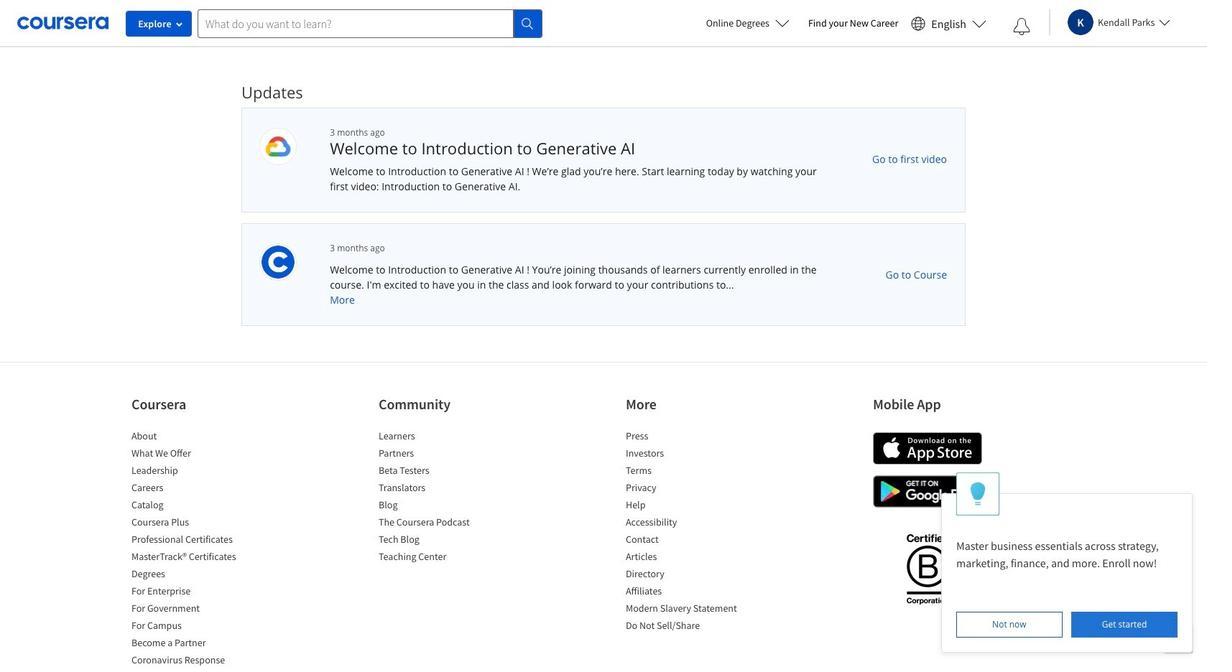 Task type: locate. For each thing, give the bounding box(es) containing it.
lightbulb tip image
[[971, 482, 986, 507]]

logo of certified b corporation image
[[898, 526, 957, 613]]

get it on google play image
[[873, 476, 983, 508]]

1 list from the left
[[132, 429, 254, 668]]

list
[[132, 429, 254, 668], [379, 429, 501, 567], [626, 429, 748, 636]]

list item
[[132, 429, 254, 446], [379, 429, 501, 446], [626, 429, 748, 446], [132, 446, 254, 464], [379, 446, 501, 464], [626, 446, 748, 464], [132, 464, 254, 481], [379, 464, 501, 481], [626, 464, 748, 481], [132, 481, 254, 498], [379, 481, 501, 498], [626, 481, 748, 498], [132, 498, 254, 515], [379, 498, 501, 515], [626, 498, 748, 515], [132, 515, 254, 533], [379, 515, 501, 533], [626, 515, 748, 533], [132, 533, 254, 550], [379, 533, 501, 550], [626, 533, 748, 550], [132, 550, 254, 567], [379, 550, 501, 567], [626, 550, 748, 567], [132, 567, 254, 584], [626, 567, 748, 584], [132, 584, 254, 602], [626, 584, 748, 602], [132, 602, 254, 619], [626, 602, 748, 619], [132, 619, 254, 636], [626, 619, 748, 636], [132, 636, 254, 653], [132, 653, 254, 668]]

1 horizontal spatial list
[[379, 429, 501, 567]]

None search field
[[198, 9, 543, 38]]

download on the app store image
[[873, 433, 983, 465]]

0 horizontal spatial list
[[132, 429, 254, 668]]

alice element
[[942, 473, 1193, 653]]

2 horizontal spatial list
[[626, 429, 748, 636]]

coursera image
[[17, 12, 109, 35]]



Task type: describe. For each thing, give the bounding box(es) containing it.
What do you want to learn? text field
[[198, 9, 514, 38]]

3 list from the left
[[626, 429, 748, 636]]

help center image
[[1170, 630, 1188, 648]]

2 list from the left
[[379, 429, 501, 567]]



Task type: vqa. For each thing, say whether or not it's contained in the screenshot.
Download on the App Store image
yes



